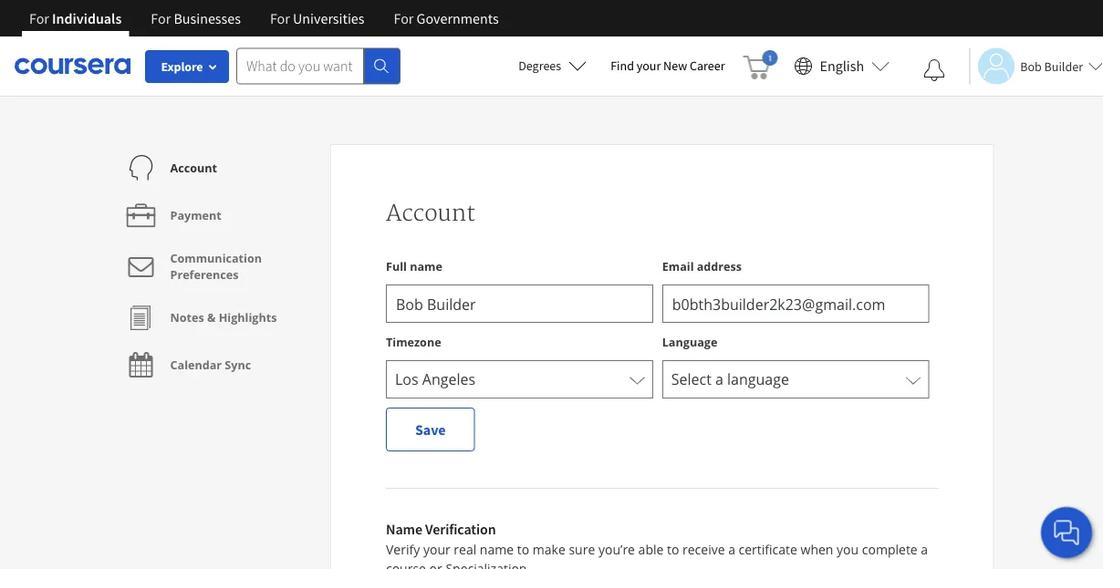 Task type: vqa. For each thing, say whether or not it's contained in the screenshot.
Strategic Thinking
no



Task type: describe. For each thing, give the bounding box(es) containing it.
career
[[690, 58, 726, 74]]

name
[[386, 520, 423, 539]]

for universities
[[270, 9, 365, 27]]

for for universities
[[270, 9, 290, 27]]

full
[[386, 258, 407, 274]]

sync
[[225, 357, 251, 373]]

you
[[837, 541, 859, 559]]

notes & highlights
[[170, 310, 277, 326]]

email address
[[663, 258, 742, 274]]

make
[[533, 541, 566, 559]]

verify
[[386, 541, 420, 559]]

1 horizontal spatial your
[[637, 58, 661, 74]]

banner navigation
[[15, 0, 514, 37]]

find
[[611, 58, 635, 74]]

save button
[[386, 408, 475, 452]]

universities
[[293, 9, 365, 27]]

language
[[663, 334, 718, 350]]

find your new career
[[611, 58, 726, 74]]

2 a from the left
[[922, 541, 929, 559]]

account inside account link
[[170, 160, 217, 176]]

save
[[415, 421, 446, 439]]

account settings element
[[109, 144, 331, 389]]

calendar sync
[[170, 357, 251, 373]]

sure
[[569, 541, 596, 559]]

you're
[[599, 541, 636, 559]]

0 horizontal spatial name
[[410, 258, 443, 274]]

2 to from the left
[[668, 541, 680, 559]]

your inside name verification verify your real name to make sure you're able to receive a certificate when you complete a course or specialization.
[[424, 541, 451, 559]]

communication preferences
[[170, 251, 262, 283]]

bob
[[1021, 58, 1043, 74]]

for governments
[[394, 9, 499, 27]]

businesses
[[174, 9, 241, 27]]

account link
[[123, 144, 217, 192]]

explore button
[[145, 50, 229, 83]]

explore
[[161, 58, 203, 75]]

individuals
[[52, 9, 122, 27]]

coursera image
[[15, 51, 131, 81]]

1 a from the left
[[729, 541, 736, 559]]

builder
[[1045, 58, 1084, 74]]

english button
[[788, 37, 898, 96]]

timezone
[[386, 334, 442, 350]]

shopping cart: 1 item image
[[744, 50, 778, 79]]

name inside name verification verify your real name to make sure you're able to receive a certificate when you complete a course or specialization.
[[480, 541, 514, 559]]

for for businesses
[[151, 9, 171, 27]]

find your new career link
[[602, 55, 735, 78]]

Full name text field
[[386, 285, 654, 323]]

or
[[430, 561, 443, 570]]



Task type: locate. For each thing, give the bounding box(es) containing it.
0 vertical spatial your
[[637, 58, 661, 74]]

for left individuals
[[29, 9, 49, 27]]

name verification verify your real name to make sure you're able to receive a certificate when you complete a course or specialization.
[[386, 520, 929, 570]]

for individuals
[[29, 9, 122, 27]]

receive
[[683, 541, 726, 559]]

bob builder
[[1021, 58, 1084, 74]]

What do you want to learn? text field
[[237, 48, 364, 84]]

show notifications image
[[924, 59, 946, 81]]

your up or
[[424, 541, 451, 559]]

calendar sync link
[[123, 342, 251, 389]]

name
[[410, 258, 443, 274], [480, 541, 514, 559]]

account up 'full name'
[[386, 200, 476, 227]]

for for governments
[[394, 9, 414, 27]]

real
[[454, 541, 477, 559]]

to right able at right
[[668, 541, 680, 559]]

degrees
[[519, 58, 562, 74]]

payment
[[170, 208, 222, 223]]

Email address text field
[[663, 285, 930, 323]]

for
[[29, 9, 49, 27], [151, 9, 171, 27], [270, 9, 290, 27], [394, 9, 414, 27]]

None search field
[[237, 48, 401, 84]]

to left make
[[518, 541, 530, 559]]

for businesses
[[151, 9, 241, 27]]

new
[[664, 58, 688, 74]]

1 vertical spatial name
[[480, 541, 514, 559]]

4 for from the left
[[394, 9, 414, 27]]

notes & highlights link
[[123, 294, 277, 342]]

a right complete
[[922, 541, 929, 559]]

for left universities
[[270, 9, 290, 27]]

account up payment
[[170, 160, 217, 176]]

your right find
[[637, 58, 661, 74]]

course
[[386, 561, 426, 570]]

0 horizontal spatial your
[[424, 541, 451, 559]]

communication preferences link
[[123, 239, 317, 294]]

calendar
[[170, 357, 222, 373]]

1 for from the left
[[29, 9, 49, 27]]

2 for from the left
[[151, 9, 171, 27]]

bob builder button
[[970, 48, 1104, 84]]

notes
[[170, 310, 204, 326]]

0 vertical spatial account
[[170, 160, 217, 176]]

email
[[663, 258, 694, 274]]

governments
[[417, 9, 499, 27]]

name right full
[[410, 258, 443, 274]]

1 horizontal spatial a
[[922, 541, 929, 559]]

degrees button
[[504, 46, 602, 86]]

full name
[[386, 258, 443, 274]]

for left "businesses"
[[151, 9, 171, 27]]

1 horizontal spatial name
[[480, 541, 514, 559]]

0 horizontal spatial to
[[518, 541, 530, 559]]

name up specialization.
[[480, 541, 514, 559]]

chat with us image
[[1053, 519, 1082, 548]]

0 horizontal spatial account
[[170, 160, 217, 176]]

a right 'receive'
[[729, 541, 736, 559]]

1 to from the left
[[518, 541, 530, 559]]

a
[[729, 541, 736, 559], [922, 541, 929, 559]]

1 vertical spatial account
[[386, 200, 476, 227]]

complete
[[863, 541, 918, 559]]

account
[[170, 160, 217, 176], [386, 200, 476, 227]]

to
[[518, 541, 530, 559], [668, 541, 680, 559]]

your
[[637, 58, 661, 74], [424, 541, 451, 559]]

certificate
[[739, 541, 798, 559]]

able
[[639, 541, 664, 559]]

preferences
[[170, 267, 239, 283]]

payment link
[[123, 192, 222, 239]]

3 for from the left
[[270, 9, 290, 27]]

1 vertical spatial your
[[424, 541, 451, 559]]

0 vertical spatial name
[[410, 258, 443, 274]]

1 horizontal spatial to
[[668, 541, 680, 559]]

0 horizontal spatial a
[[729, 541, 736, 559]]

when
[[801, 541, 834, 559]]

highlights
[[219, 310, 277, 326]]

communication
[[170, 251, 262, 266]]

address
[[697, 258, 742, 274]]

for for individuals
[[29, 9, 49, 27]]

for left governments in the left top of the page
[[394, 9, 414, 27]]

verification
[[426, 520, 496, 539]]

english
[[820, 57, 865, 75]]

specialization.
[[446, 561, 531, 570]]

1 horizontal spatial account
[[386, 200, 476, 227]]

&
[[207, 310, 216, 326]]



